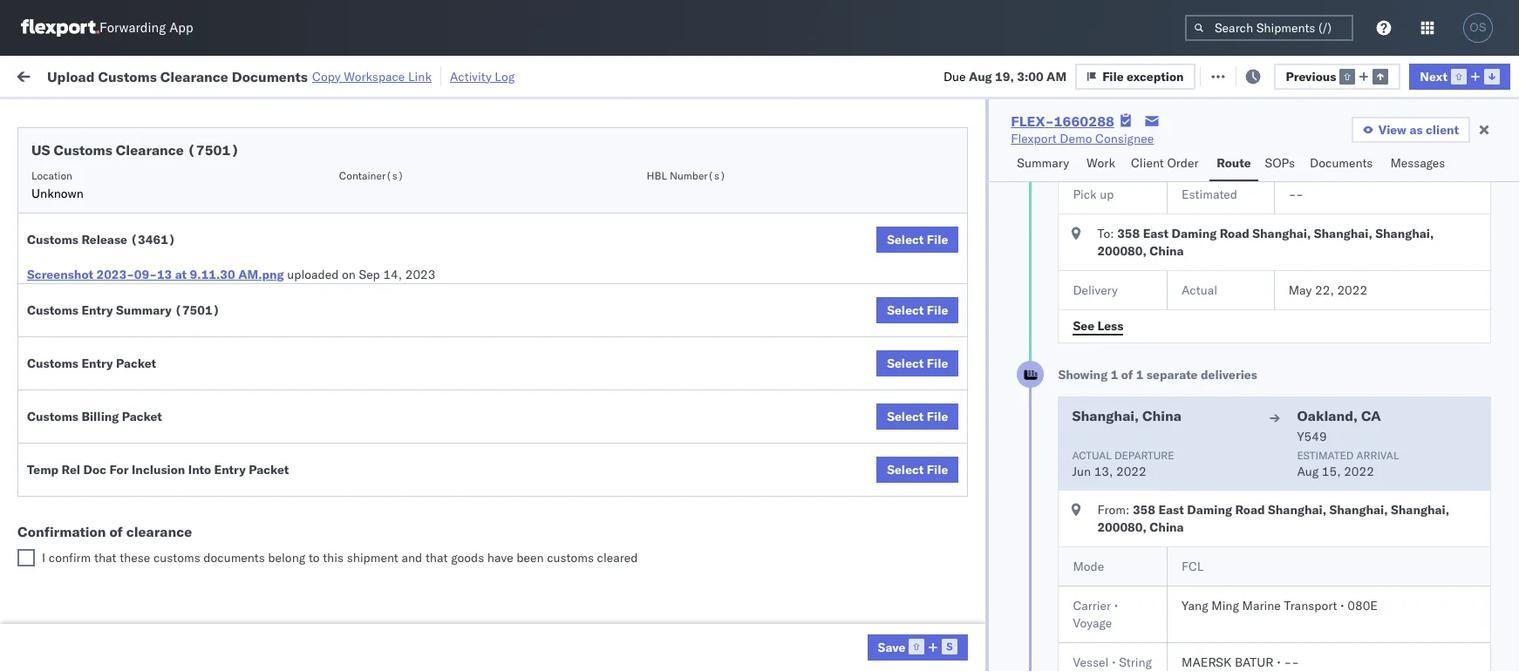 Task type: vqa. For each thing, say whether or not it's contained in the screenshot.
upload proof of delivery 'button'
no



Task type: locate. For each thing, give the bounding box(es) containing it.
2 flex-1846748 from the top
[[963, 213, 1053, 229]]

lhuu7894563, down from:
[[1074, 520, 1164, 535]]

0 vertical spatial appointment
[[143, 174, 214, 190]]

1 horizontal spatial file exception
[[1221, 68, 1302, 83]]

exception up the consignee
[[1127, 68, 1184, 84]]

los left into in the bottom left of the page
[[157, 472, 177, 488]]

los down the clearance
[[164, 549, 184, 565]]

documents up in
[[232, 68, 308, 85]]

1 horizontal spatial work
[[1087, 155, 1115, 171]]

karl
[[910, 597, 932, 613], [910, 635, 932, 651]]

upload up by:
[[47, 68, 95, 85]]

6 hlxu8034992 from the top
[[1259, 366, 1345, 382]]

schedule delivery appointment button
[[40, 173, 214, 192], [40, 288, 214, 307], [40, 442, 214, 461]]

6 ceau7522281, hlxu6269489, hlxu8034992 from the top
[[1074, 366, 1345, 382]]

flex-1889466 button
[[935, 401, 1057, 425], [935, 401, 1057, 425], [935, 439, 1057, 463], [935, 439, 1057, 463], [935, 477, 1057, 502], [935, 477, 1057, 502], [935, 516, 1057, 540], [935, 516, 1057, 540]]

flex-1846748 for first schedule pickup from los angeles, ca 'link' from the top
[[963, 213, 1053, 229]]

select file for customs entry packet
[[887, 356, 948, 371]]

-
[[1289, 187, 1296, 202], [1296, 187, 1304, 202], [899, 597, 907, 613], [899, 635, 907, 651], [1284, 655, 1292, 671], [1292, 655, 1299, 671]]

5 2:59 from the top
[[281, 328, 307, 344]]

5,
[[389, 175, 401, 191], [389, 213, 401, 229], [389, 252, 401, 267], [389, 290, 401, 306], [389, 328, 401, 344]]

yang
[[1182, 598, 1208, 614]]

0 vertical spatial confirm
[[40, 472, 85, 488]]

0 vertical spatial karl
[[910, 597, 932, 613]]

358 east daming road shanghai, shanghai, shanghai, 200080, china for to:
[[1097, 226, 1434, 259]]

2:59 am edt, nov 5, 2022
[[281, 175, 434, 191], [281, 213, 434, 229], [281, 252, 434, 267], [281, 290, 434, 306], [281, 328, 434, 344]]

3 1846748 from the top
[[1000, 252, 1053, 267]]

estimated for estimated arrival aug 15, 2022
[[1297, 449, 1354, 462]]

pickup for 5th schedule pickup from los angeles, ca button from the bottom
[[95, 204, 133, 219]]

pickup inside confirm pickup from los angeles, ca
[[88, 472, 125, 488]]

9,
[[388, 367, 400, 382]]

0 horizontal spatial aug
[[969, 68, 992, 84]]

upload for upload customs clearance documents copy workspace link
[[47, 68, 95, 85]]

ceau7522281, up showing on the bottom right
[[1074, 328, 1164, 344]]

6 ocean fcl from the top
[[534, 559, 595, 574]]

0 vertical spatial east
[[1143, 226, 1169, 242]]

schedule up customs entry packet
[[40, 319, 92, 334]]

2 vertical spatial china
[[1150, 520, 1184, 535]]

customs release (3461)
[[27, 232, 176, 248]]

3 appointment from the top
[[143, 443, 214, 458]]

pickup for 3rd schedule pickup from los angeles, ca button from the bottom of the page
[[95, 319, 133, 334]]

daming for to:
[[1172, 226, 1217, 242]]

flexport
[[1011, 131, 1057, 146]]

los
[[164, 204, 184, 219], [164, 242, 184, 258], [164, 319, 184, 334], [164, 395, 184, 411], [157, 472, 177, 488], [164, 549, 184, 565]]

snoozed
[[365, 108, 405, 121]]

2 vertical spatial documents
[[40, 375, 103, 390]]

ca
[[40, 221, 57, 237], [40, 259, 57, 275], [40, 336, 57, 352], [1361, 407, 1381, 425], [40, 413, 57, 429], [40, 490, 57, 505], [40, 566, 57, 582]]

5 schedule from the top
[[40, 319, 92, 334]]

pickup up the '2023-'
[[95, 242, 133, 258]]

1 vertical spatial 14,
[[388, 443, 407, 459]]

4 1889466 from the top
[[1000, 520, 1053, 536]]

2 edt, from the top
[[333, 213, 360, 229]]

5 ceau7522281, from the top
[[1074, 328, 1164, 344]]

delivery down us customs clearance (7501)
[[95, 174, 140, 190]]

for
[[167, 108, 182, 121]]

0 vertical spatial dec
[[363, 443, 385, 459]]

0 vertical spatial estimated
[[1182, 187, 1237, 202]]

3 schedule delivery appointment from the top
[[40, 443, 214, 458]]

file for customs entry summary (7501)
[[927, 303, 948, 318]]

confirm
[[49, 550, 91, 566]]

schedule down us
[[40, 174, 92, 190]]

confirm pickup from los angeles, ca
[[40, 472, 228, 505]]

packet up "7:00"
[[249, 462, 289, 478]]

1 vertical spatial account
[[850, 635, 896, 651]]

actual
[[1182, 283, 1217, 298], [1072, 449, 1112, 462]]

clearance
[[126, 523, 192, 541]]

snoozed no
[[365, 108, 427, 121]]

0 horizontal spatial 1
[[1111, 367, 1118, 383]]

numbers right route
[[1251, 142, 1294, 155]]

entry right into in the bottom left of the page
[[214, 462, 246, 478]]

am.png
[[238, 267, 284, 283]]

2 appointment from the top
[[143, 289, 214, 305]]

on right 205
[[428, 68, 442, 83]]

358 for from:
[[1133, 502, 1155, 518]]

arrival
[[1356, 449, 1399, 462]]

these
[[120, 550, 150, 566]]

packet right billing
[[122, 409, 162, 425]]

karl right save
[[910, 635, 932, 651]]

documents inside upload customs clearance documents
[[40, 375, 103, 390]]

ceau7522281, for 5th schedule pickup from los angeles, ca button from the bottom
[[1074, 213, 1164, 228]]

1 schedule pickup from los angeles, ca link from the top
[[40, 203, 248, 238]]

2 select file button from the top
[[877, 297, 959, 324]]

packet down the 'customs entry summary (7501)'
[[116, 356, 156, 371]]

5 hlxu6269489, from the top
[[1167, 328, 1256, 344]]

customs
[[98, 68, 157, 85], [54, 141, 112, 159], [27, 232, 78, 248], [27, 303, 78, 318], [27, 356, 78, 371], [83, 357, 132, 373], [27, 409, 78, 425]]

schedule pickup from los angeles, ca for 5th schedule pickup from los angeles, ca 'link' from the top of the page
[[40, 549, 235, 582]]

2 integration test account - karl lagerfeld from the top
[[760, 635, 987, 651]]

customs entry summary (7501)
[[27, 303, 220, 318]]

select file button for customs entry packet
[[877, 351, 959, 377]]

1 vertical spatial aug
[[1297, 464, 1319, 480]]

road down route "button"
[[1220, 226, 1249, 242]]

0 horizontal spatial on
[[342, 267, 356, 283]]

customs up customs billing packet
[[27, 356, 78, 371]]

2:59 for first schedule pickup from los angeles, ca button from the bottom
[[281, 559, 307, 574]]

200080, down from:
[[1097, 520, 1147, 535]]

flex-
[[1011, 112, 1054, 130], [963, 175, 1000, 191], [963, 213, 1000, 229], [963, 252, 1000, 267], [963, 290, 1000, 306], [963, 328, 1000, 344], [963, 367, 1000, 382], [963, 405, 1000, 421], [963, 443, 1000, 459], [963, 482, 1000, 497], [963, 520, 1000, 536], [963, 559, 1000, 574], [963, 597, 1000, 613], [963, 635, 1000, 651]]

batch action button
[[1394, 62, 1508, 89]]

fcl for confirm pickup from los angeles, ca link
[[573, 482, 595, 497]]

2 vertical spatial schedule delivery appointment button
[[40, 442, 214, 461]]

358 down the client
[[1117, 226, 1140, 242]]

0 vertical spatial (7501)
[[187, 141, 239, 159]]

schedule for 5th schedule pickup from los angeles, ca button from the bottom
[[40, 204, 92, 219]]

6 2:59 from the top
[[281, 443, 307, 459]]

1 horizontal spatial aug
[[1297, 464, 1319, 480]]

from for 3rd schedule pickup from los angeles, ca 'link' from the top
[[136, 319, 161, 334]]

schedule delivery appointment
[[40, 174, 214, 190], [40, 289, 214, 305], [40, 443, 214, 458]]

1 vertical spatial integration test account - karl lagerfeld
[[760, 635, 987, 651]]

appointment for 2nd schedule delivery appointment button
[[143, 289, 214, 305]]

select file for customs entry summary (7501)
[[887, 303, 948, 318]]

select file for customs release (3461)
[[887, 232, 948, 248]]

2 vertical spatial schedule delivery appointment link
[[40, 442, 214, 459]]

customs entry packet
[[27, 356, 156, 371]]

clearance for upload customs clearance documents copy workspace link
[[160, 68, 228, 85]]

customs right been
[[547, 550, 594, 566]]

8 schedule from the top
[[40, 549, 92, 565]]

batch action
[[1421, 68, 1496, 83]]

status ready for work, blocked, in progress
[[96, 108, 317, 121]]

file for temp rel doc for inclusion into entry packet
[[927, 462, 948, 478]]

daming down order
[[1172, 226, 1217, 242]]

205 on track
[[402, 68, 473, 83]]

schedule for 3rd schedule pickup from los angeles, ca button from the bottom of the page
[[40, 319, 92, 334]]

schedule delivery appointment link down us customs clearance (7501)
[[40, 173, 214, 191]]

2 vertical spatial appointment
[[143, 443, 214, 458]]

13,
[[1094, 464, 1113, 480], [385, 559, 404, 574]]

1893174
[[1000, 559, 1053, 574]]

select for customs release (3461)
[[887, 232, 924, 248]]

2:59 am est, dec 14, 2022
[[281, 443, 441, 459]]

clearance inside upload customs clearance documents
[[135, 357, 191, 373]]

0 vertical spatial at
[[347, 68, 358, 83]]

4 1846748 from the top
[[1000, 290, 1053, 306]]

0 horizontal spatial estimated
[[1182, 187, 1237, 202]]

0 vertical spatial daming
[[1172, 226, 1217, 242]]

1 vertical spatial confirm
[[40, 519, 85, 535]]

los for confirm pickup from los angeles, ca button
[[157, 472, 177, 488]]

358 east daming road shanghai, shanghai, shanghai, 200080, china for from:
[[1097, 502, 1449, 535]]

on
[[428, 68, 442, 83], [342, 267, 356, 283]]

upload inside upload customs clearance documents
[[40, 357, 80, 373]]

test123456
[[1188, 175, 1261, 191], [1188, 213, 1261, 229], [1188, 252, 1261, 267], [1188, 290, 1261, 306], [1188, 328, 1261, 344], [1188, 367, 1261, 382]]

deliveries
[[1201, 367, 1257, 383]]

lagerfeld down "flex-1893174"
[[935, 597, 987, 613]]

up
[[1100, 187, 1114, 202]]

1 vertical spatial schedule delivery appointment link
[[40, 288, 214, 306]]

1 vertical spatial 2130387
[[1000, 635, 1053, 651]]

see
[[1073, 318, 1094, 334]]

0 vertical spatial documents
[[232, 68, 308, 85]]

1 select file button from the top
[[877, 227, 959, 253]]

2023 left goods
[[407, 559, 437, 574]]

bosch
[[647, 175, 682, 191], [647, 213, 682, 229], [760, 213, 795, 229], [647, 328, 682, 344], [760, 328, 795, 344], [647, 367, 682, 382], [760, 367, 795, 382], [647, 443, 682, 459], [760, 443, 795, 459], [647, 482, 682, 497], [760, 482, 795, 497]]

0 vertical spatial integration
[[760, 597, 821, 613]]

ca down i
[[40, 566, 57, 582]]

0 vertical spatial 13,
[[1094, 464, 1113, 480]]

ca for 3rd schedule pickup from los angeles, ca 'link' from the top
[[40, 336, 57, 352]]

appointment
[[143, 174, 214, 190], [143, 289, 214, 305], [143, 443, 214, 458]]

from for fourth schedule pickup from los angeles, ca 'link'
[[136, 395, 161, 411]]

6 ceau7522281, from the top
[[1074, 366, 1164, 382]]

aug left 15,
[[1297, 464, 1319, 480]]

1 vertical spatial work
[[1087, 155, 1115, 171]]

am up uploaded at the left top of the page
[[310, 213, 330, 229]]

upload up customs billing packet
[[40, 357, 80, 373]]

schedule pickup from los angeles, ca for 3rd schedule pickup from los angeles, ca 'link' from the top
[[40, 319, 235, 352]]

4 schedule from the top
[[40, 289, 92, 305]]

6 test123456 from the top
[[1188, 367, 1261, 382]]

1 vertical spatial gvcu5265864
[[1074, 635, 1160, 651]]

summary
[[1017, 155, 1069, 171], [116, 303, 172, 318]]

0 horizontal spatial documents
[[40, 375, 103, 390]]

5 edt, from the top
[[333, 328, 360, 344]]

file exception
[[1221, 68, 1302, 83], [1102, 68, 1184, 84]]

1 vertical spatial summary
[[116, 303, 172, 318]]

0 vertical spatial china
[[1150, 243, 1184, 259]]

schedule delivery appointment for 3rd schedule delivery appointment button from the bottom
[[40, 174, 214, 190]]

activity log button
[[450, 66, 515, 86]]

nov down container(s)
[[363, 213, 386, 229]]

nov right uploaded at the left top of the page
[[363, 252, 386, 267]]

2 test123456 from the top
[[1188, 213, 1261, 229]]

1 horizontal spatial documents
[[232, 68, 308, 85]]

delivery
[[95, 174, 140, 190], [1073, 283, 1118, 298], [95, 289, 140, 305], [95, 443, 140, 458], [88, 519, 133, 535]]

14,
[[383, 267, 402, 283], [388, 443, 407, 459]]

0 vertical spatial entry
[[81, 303, 113, 318]]

•
[[1114, 598, 1118, 614], [1340, 598, 1344, 614], [1112, 655, 1116, 671], [1277, 655, 1281, 671]]

3 5, from the top
[[389, 252, 401, 267]]

ca inside confirm pickup from los angeles, ca
[[40, 490, 57, 505]]

pickup down upload customs clearance documents
[[95, 395, 133, 411]]

2 lhuu7894563, uetu5238478 from the top
[[1074, 443, 1252, 459]]

nov up 2:00 am est, nov 9, 2022
[[363, 328, 386, 344]]

los for first schedule pickup from los angeles, ca button from the bottom
[[164, 549, 184, 565]]

appointment for 3rd schedule delivery appointment button from the bottom
[[143, 174, 214, 190]]

2023 right the sep
[[405, 267, 436, 283]]

ca up arrival
[[1361, 407, 1381, 425]]

upload for upload customs clearance documents
[[40, 357, 80, 373]]

1 horizontal spatial customs
[[547, 550, 594, 566]]

2 5, from the top
[[389, 213, 401, 229]]

ceau7522281, down to: on the top right of page
[[1074, 251, 1164, 267]]

forwarding app
[[99, 20, 193, 36]]

2 confirm from the top
[[40, 519, 85, 535]]

to:
[[1097, 226, 1117, 242]]

4 select file from the top
[[887, 409, 948, 425]]

14, right the sep
[[383, 267, 402, 283]]

clearance up work,
[[160, 68, 228, 85]]

2 2130387 from the top
[[1000, 635, 1053, 651]]

pickup down the confirmation of clearance in the left bottom of the page
[[95, 549, 133, 565]]

0 vertical spatial summary
[[1017, 155, 1069, 171]]

pm
[[310, 482, 329, 497]]

2 2:59 am edt, nov 5, 2022 from the top
[[281, 213, 434, 229]]

order
[[1167, 155, 1199, 171]]

0 vertical spatial integration test account - karl lagerfeld
[[760, 597, 987, 613]]

0 vertical spatial upload
[[47, 68, 95, 85]]

ca up temp
[[40, 413, 57, 429]]

1 vertical spatial 358 east daming road shanghai, shanghai, shanghai, 200080, china
[[1097, 502, 1449, 535]]

los up (3461)
[[164, 204, 184, 219]]

3 uetu5238478 from the top
[[1167, 481, 1252, 497]]

dec up 7:00 pm est, dec 23, 2022
[[363, 443, 385, 459]]

import work
[[148, 68, 221, 83]]

5 hlxu8034992 from the top
[[1259, 328, 1345, 344]]

None checkbox
[[17, 549, 35, 567]]

voyage
[[1073, 616, 1112, 631]]

13, right the 'jan'
[[385, 559, 404, 574]]

confirm up confirm
[[40, 519, 85, 535]]

1 vertical spatial of
[[109, 523, 123, 541]]

entry for packet
[[81, 356, 113, 371]]

appointment up inclusion
[[143, 443, 214, 458]]

(0)
[[284, 68, 307, 83]]

delivery for 3rd schedule delivery appointment button from the bottom
[[95, 174, 140, 190]]

1 358 east daming road shanghai, shanghai, shanghai, 200080, china from the top
[[1097, 226, 1434, 259]]

maeu9408431
[[1188, 597, 1276, 613], [1188, 635, 1276, 651]]

0 vertical spatial account
[[850, 597, 896, 613]]

am
[[1047, 68, 1067, 84], [310, 175, 330, 191], [310, 213, 330, 229], [310, 252, 330, 267], [310, 290, 330, 306], [310, 328, 330, 344], [310, 367, 330, 382], [310, 443, 330, 459], [310, 559, 330, 574]]

view as client button
[[1351, 117, 1470, 143]]

est, for 13,
[[333, 559, 360, 574]]

china up the msdu7304509
[[1150, 520, 1184, 535]]

estimated inside estimated arrival aug 15, 2022
[[1297, 449, 1354, 462]]

1 lagerfeld from the top
[[935, 597, 987, 613]]

2 select from the top
[[887, 303, 924, 318]]

china for to:
[[1150, 243, 1184, 259]]

exception
[[1245, 68, 1302, 83], [1127, 68, 1184, 84]]

east for to:
[[1143, 226, 1169, 242]]

customs down by:
[[54, 141, 112, 159]]

ca down customs release (3461)
[[40, 259, 57, 275]]

3 select from the top
[[887, 356, 924, 371]]

3 select file button from the top
[[877, 351, 959, 377]]

1 vertical spatial integration
[[760, 635, 821, 651]]

1 select from the top
[[887, 232, 924, 248]]

resize handle column header
[[249, 135, 270, 671], [443, 135, 464, 671], [504, 135, 525, 671], [617, 135, 638, 671], [731, 135, 752, 671], [905, 135, 926, 671], [1045, 135, 1066, 671], [1158, 135, 1179, 671], [1376, 135, 1397, 671], [1488, 135, 1509, 671], [1489, 135, 1510, 671]]

ceau7522281, down up
[[1074, 213, 1164, 228]]

at left the risk on the top of page
[[347, 68, 358, 83]]

work inside button
[[191, 68, 221, 83]]

1 edt, from the top
[[333, 175, 360, 191]]

confirm inside confirm pickup from los angeles, ca
[[40, 472, 85, 488]]

1 vertical spatial schedule delivery appointment
[[40, 289, 214, 305]]

delivery up the see less
[[1073, 283, 1118, 298]]

3 2:59 from the top
[[281, 252, 307, 267]]

that right and at the left of the page
[[425, 550, 448, 566]]

1 vertical spatial flex-2130387
[[963, 635, 1053, 651]]

nov for 3rd schedule pickup from los angeles, ca 'link' from the top
[[363, 328, 386, 344]]

packet
[[116, 356, 156, 371], [122, 409, 162, 425], [249, 462, 289, 478]]

nov left 9,
[[363, 367, 385, 382]]

los down upload customs clearance documents button
[[164, 395, 184, 411]]

edt, for second schedule pickup from los angeles, ca 'link' from the top of the page
[[333, 252, 360, 267]]

test123456 for 3rd schedule pickup from los angeles, ca button from the bottom of the page
[[1188, 328, 1261, 344]]

(7501)
[[187, 141, 239, 159], [175, 303, 220, 318]]

0 vertical spatial 200080,
[[1097, 243, 1147, 259]]

maeu9408431 down maeu9736123
[[1188, 597, 1276, 613]]

1 karl from the top
[[910, 597, 932, 613]]

1 horizontal spatial estimated
[[1297, 449, 1354, 462]]

1 vertical spatial clearance
[[116, 141, 184, 159]]

hlxu6269489, for 5th schedule pickup from los angeles, ca button from the bottom
[[1167, 213, 1256, 228]]

summary inside 'button'
[[1017, 155, 1069, 171]]

1846748
[[1000, 175, 1053, 191], [1000, 213, 1053, 229], [1000, 252, 1053, 267], [1000, 290, 1053, 306], [1000, 328, 1053, 344], [1000, 367, 1053, 382]]

(7501) down status ready for work, blocked, in progress
[[187, 141, 239, 159]]

1 vertical spatial daming
[[1187, 502, 1232, 518]]

0 horizontal spatial 13,
[[385, 559, 404, 574]]

1 vertical spatial maeu9408431
[[1188, 635, 1276, 651]]

fcl for first schedule pickup from los angeles, ca 'link' from the top
[[573, 213, 595, 229]]

1 vertical spatial 358
[[1133, 502, 1155, 518]]

of up shanghai, china
[[1121, 367, 1133, 383]]

4 hlxu8034992 from the top
[[1259, 290, 1345, 305]]

1 vertical spatial 200080,
[[1097, 520, 1147, 535]]

0 horizontal spatial work
[[191, 68, 221, 83]]

client
[[1426, 122, 1459, 138]]

schedule pickup from los angeles, ca for first schedule pickup from los angeles, ca 'link' from the top
[[40, 204, 235, 237]]

4 uetu5238478 from the top
[[1167, 520, 1252, 535]]

1 horizontal spatial 1
[[1136, 367, 1144, 383]]

os
[[1470, 21, 1486, 34]]

at
[[347, 68, 358, 83], [175, 267, 187, 283]]

road for from:
[[1235, 502, 1265, 518]]

entry up customs billing packet
[[81, 356, 113, 371]]

flex-1846748 for upload customs clearance documents link
[[963, 367, 1053, 382]]

flexport demo consignee link
[[1011, 130, 1154, 147]]

est, left the 'jan'
[[333, 559, 360, 574]]

0 vertical spatial lagerfeld
[[935, 597, 987, 613]]

5 5, from the top
[[389, 328, 401, 344]]

china down client order button
[[1150, 243, 1184, 259]]

1 horizontal spatial actual
[[1182, 283, 1217, 298]]

mbl/mawb
[[1188, 142, 1248, 155]]

10 resize handle column header from the left
[[1488, 135, 1509, 671]]

2 hlxu8034992 from the top
[[1259, 213, 1345, 228]]

13, inside actual departure jun 13, 2022
[[1094, 464, 1113, 480]]

estimated
[[1182, 187, 1237, 202], [1297, 449, 1354, 462]]

0 vertical spatial gvcu5265864
[[1074, 596, 1160, 612]]

schedule down confirmation on the bottom of the page
[[40, 549, 92, 565]]

schedule down customs entry packet
[[40, 395, 92, 411]]

ceau7522281, hlxu6269489, hlxu8034992 for 3rd schedule pickup from los angeles, ca button from the bottom of the page
[[1074, 328, 1345, 344]]

exception down search shipments (/) text box
[[1245, 68, 1302, 83]]

est,
[[333, 367, 360, 382], [333, 443, 360, 459], [332, 482, 359, 497], [333, 559, 360, 574]]

2:59 up "7:00"
[[281, 443, 307, 459]]

2 ocean fcl from the top
[[534, 328, 595, 344]]

7 2:59 from the top
[[281, 559, 307, 574]]

1 flex-2130387 from the top
[[963, 597, 1053, 613]]

2 uetu5238478 from the top
[[1167, 443, 1252, 459]]

13, right "jun" at the right bottom
[[1094, 464, 1113, 480]]

upload customs clearance documents copy workspace link
[[47, 68, 432, 85]]

1 schedule from the top
[[40, 174, 92, 190]]

edt,
[[333, 175, 360, 191], [333, 213, 360, 229], [333, 252, 360, 267], [333, 290, 360, 306], [333, 328, 360, 344]]

1 vertical spatial entry
[[81, 356, 113, 371]]

3 schedule from the top
[[40, 242, 92, 258]]

select file button for customs billing packet
[[877, 404, 959, 430]]

3 flex-1889466 from the top
[[963, 482, 1053, 497]]

1 horizontal spatial numbers
[[1251, 142, 1294, 155]]

nov
[[363, 175, 386, 191], [363, 213, 386, 229], [363, 252, 386, 267], [363, 290, 386, 306], [363, 328, 386, 344], [363, 367, 385, 382]]

1 vertical spatial (7501)
[[175, 303, 220, 318]]

358 east daming road shanghai, shanghai, shanghai, 200080, china down the -- on the right top of page
[[1097, 226, 1434, 259]]

0 vertical spatial schedule delivery appointment
[[40, 174, 214, 190]]

schedule for first schedule pickup from los angeles, ca button from the bottom
[[40, 549, 92, 565]]

23,
[[387, 482, 406, 497]]

file exception up the consignee
[[1102, 68, 1184, 84]]

3 schedule delivery appointment link from the top
[[40, 442, 214, 459]]

pickup for confirm pickup from los angeles, ca button
[[88, 472, 125, 488]]

3 hlxu8034992 from the top
[[1259, 251, 1345, 267]]

shanghai, down the -- on the right top of page
[[1252, 226, 1311, 242]]

actual inside actual departure jun 13, 2022
[[1072, 449, 1112, 462]]

6 schedule from the top
[[40, 395, 92, 411]]

ca inside "oakland, ca y549"
[[1361, 407, 1381, 425]]

as
[[1409, 122, 1423, 138]]

summary down 09-
[[116, 303, 172, 318]]

select file button for customs entry summary (7501)
[[877, 297, 959, 324]]

los inside confirm pickup from los angeles, ca
[[157, 472, 177, 488]]

3 schedule pickup from los angeles, ca from the top
[[40, 319, 235, 352]]

0 vertical spatial schedule delivery appointment link
[[40, 173, 214, 191]]

358 right from:
[[1133, 502, 1155, 518]]

fcl for 5th schedule pickup from los angeles, ca 'link' from the top of the page
[[573, 559, 595, 574]]

4 ceau7522281, from the top
[[1074, 290, 1164, 305]]

ca up customs entry packet
[[40, 336, 57, 352]]

lhuu7894563, uetu5238478 down departure
[[1074, 481, 1252, 497]]

4 select file button from the top
[[877, 404, 959, 430]]

1 vertical spatial upload
[[40, 357, 80, 373]]

file for customs release (3461)
[[927, 232, 948, 248]]

3 schedule pickup from los angeles, ca link from the top
[[40, 318, 248, 353]]

1 2:59 am edt, nov 5, 2022 from the top
[[281, 175, 434, 191]]

log
[[495, 68, 515, 84]]

am up pm
[[310, 443, 330, 459]]

0 vertical spatial clearance
[[160, 68, 228, 85]]

pickup down the 'customs entry summary (7501)'
[[95, 319, 133, 334]]

clearance down the 'customs entry summary (7501)'
[[135, 357, 191, 373]]

6 hlxu6269489, from the top
[[1167, 366, 1256, 382]]

0 vertical spatial flex-2130387
[[963, 597, 1053, 613]]

china for from:
[[1150, 520, 1184, 535]]

appointment down 13
[[143, 289, 214, 305]]

work inside "button"
[[1087, 155, 1115, 171]]

nov for second schedule pickup from los angeles, ca 'link' from the top of the page
[[363, 252, 386, 267]]

2023
[[405, 267, 436, 283], [407, 559, 437, 574]]

5 1846748 from the top
[[1000, 328, 1053, 344]]

customs up status
[[98, 68, 157, 85]]

est, for 14,
[[333, 443, 360, 459]]

7:00 pm est, dec 23, 2022
[[281, 482, 440, 497]]

documents down customs entry packet
[[40, 375, 103, 390]]

9.11.30
[[190, 267, 235, 283]]

nov for first schedule pickup from los angeles, ca 'link' from the top
[[363, 213, 386, 229]]

1 vertical spatial road
[[1235, 502, 1265, 518]]

us customs clearance (7501)
[[31, 141, 239, 159]]

daming for from:
[[1187, 502, 1232, 518]]

1 left separate
[[1136, 367, 1144, 383]]

container numbers button
[[1066, 132, 1162, 163]]

am for first schedule pickup from los angeles, ca button from the bottom
[[310, 559, 330, 574]]

east right from:
[[1158, 502, 1184, 518]]

departure
[[1114, 449, 1174, 462]]

0 horizontal spatial actual
[[1072, 449, 1112, 462]]

3 hlxu6269489, from the top
[[1167, 251, 1256, 267]]

est, for 9,
[[333, 367, 360, 382]]

road up maeu9736123
[[1235, 502, 1265, 518]]

estimated for estimated
[[1182, 187, 1237, 202]]

lagerfeld right save
[[935, 635, 987, 651]]

customs up billing
[[83, 357, 132, 373]]

flex-1893174 button
[[935, 554, 1057, 579], [935, 554, 1057, 579]]

select for customs entry packet
[[887, 356, 924, 371]]

2 vertical spatial schedule delivery appointment
[[40, 443, 214, 458]]

aug inside estimated arrival aug 15, 2022
[[1297, 464, 1319, 480]]

1 horizontal spatial of
[[1121, 367, 1133, 383]]

nov down the sep
[[363, 290, 386, 306]]

edt, for first schedule pickup from los angeles, ca 'link' from the top
[[333, 213, 360, 229]]

1 vertical spatial on
[[342, 267, 356, 283]]

1 vertical spatial east
[[1158, 502, 1184, 518]]

on left the sep
[[342, 267, 356, 283]]

that down the confirmation of clearance in the left bottom of the page
[[94, 550, 116, 566]]

test123456 for second schedule pickup from los angeles, ca button from the top
[[1188, 252, 1261, 267]]

2 vertical spatial clearance
[[135, 357, 191, 373]]

shanghai, down 15,
[[1268, 502, 1326, 518]]

from inside confirm pickup from los angeles, ca
[[129, 472, 154, 488]]

work down container
[[1087, 155, 1115, 171]]

2 schedule from the top
[[40, 204, 92, 219]]

(7501) down 9.11.30
[[175, 303, 220, 318]]

select for temp rel doc for inclusion into entry packet
[[887, 462, 924, 478]]

appointment for first schedule delivery appointment button from the bottom
[[143, 443, 214, 458]]

nov for upload customs clearance documents link
[[363, 367, 385, 382]]

2 lhuu7894563, from the top
[[1074, 443, 1164, 459]]

1 horizontal spatial that
[[425, 550, 448, 566]]

0 vertical spatial schedule delivery appointment button
[[40, 173, 214, 192]]

0 vertical spatial work
[[191, 68, 221, 83]]

2 schedule pickup from los angeles, ca from the top
[[40, 242, 235, 275]]

0 vertical spatial aug
[[969, 68, 992, 84]]

1 vertical spatial lagerfeld
[[935, 635, 987, 651]]

• inside carrier • voyage
[[1114, 598, 1118, 614]]

1 vertical spatial documents
[[1310, 155, 1373, 171]]

ceau7522281, down the client
[[1074, 174, 1164, 190]]

1 vertical spatial karl
[[910, 635, 932, 651]]

1 vertical spatial dec
[[362, 482, 384, 497]]

2:59 for 5th schedule pickup from los angeles, ca button from the bottom
[[281, 213, 307, 229]]

ca for 5th schedule pickup from los angeles, ca 'link' from the top of the page
[[40, 566, 57, 582]]

jun
[[1072, 464, 1091, 480]]

0 vertical spatial actual
[[1182, 283, 1217, 298]]

entry for summary
[[81, 303, 113, 318]]

0 vertical spatial 14,
[[383, 267, 402, 283]]

aug
[[969, 68, 992, 84], [1297, 464, 1319, 480]]

13
[[157, 267, 172, 283]]

0 vertical spatial packet
[[116, 356, 156, 371]]

759 at risk
[[321, 68, 382, 83]]

confirm delivery button
[[40, 518, 133, 538]]

east
[[1143, 226, 1169, 242], [1158, 502, 1184, 518]]

1 select file from the top
[[887, 232, 948, 248]]

location
[[31, 169, 72, 182]]

3 abcdefg78456546 from the top
[[1188, 482, 1305, 497]]

filtered by:
[[17, 107, 80, 123]]

schedule up screenshot
[[40, 242, 92, 258]]

1 horizontal spatial 13,
[[1094, 464, 1113, 480]]

of
[[1121, 367, 1133, 383], [109, 523, 123, 541]]

1 horizontal spatial exception
[[1245, 68, 1302, 83]]

0 vertical spatial 358 east daming road shanghai, shanghai, shanghai, 200080, china
[[1097, 226, 1434, 259]]

am up 2:00 am est, nov 9, 2022
[[310, 328, 330, 344]]

0 horizontal spatial numbers
[[1074, 149, 1117, 162]]

0 vertical spatial 358
[[1117, 226, 1140, 242]]

5 select from the top
[[887, 462, 924, 478]]

at right 13
[[175, 267, 187, 283]]

integration test account - karl lagerfeld
[[760, 597, 987, 613], [760, 635, 987, 651]]

numbers inside container numbers
[[1074, 149, 1117, 162]]

2 vertical spatial entry
[[214, 462, 246, 478]]



Task type: describe. For each thing, give the bounding box(es) containing it.
3 schedule delivery appointment button from the top
[[40, 442, 214, 461]]

0 horizontal spatial of
[[109, 523, 123, 541]]

flexport demo consignee
[[1011, 131, 1154, 146]]

client
[[1131, 155, 1164, 171]]

msdu7304509
[[1074, 558, 1163, 574]]

• left 080e at the right bottom
[[1340, 598, 1344, 614]]

5, for first schedule pickup from los angeles, ca 'link' from the top
[[389, 213, 401, 229]]

Search Shipments (/) text field
[[1185, 15, 1353, 41]]

1 5, from the top
[[389, 175, 401, 191]]

1846748 for 3rd schedule pickup from los angeles, ca button from the bottom of the page
[[1000, 328, 1053, 344]]

9 resize handle column header from the left
[[1376, 135, 1397, 671]]

(7501) for us customs clearance (7501)
[[187, 141, 239, 159]]

am left container(s)
[[310, 175, 330, 191]]

filtered
[[17, 107, 60, 123]]

3 resize handle column header from the left
[[504, 135, 525, 671]]

numbers for mbl/mawb numbers
[[1251, 142, 1294, 155]]

4 schedule pickup from los angeles, ca link from the top
[[40, 395, 248, 429]]

schedule delivery appointment link for first schedule delivery appointment button from the bottom
[[40, 442, 214, 459]]

schedule delivery appointment link for 2nd schedule delivery appointment button
[[40, 288, 214, 306]]

am for upload customs clearance documents button
[[310, 367, 330, 382]]

customs down screenshot
[[27, 303, 78, 318]]

4 ocean fcl from the top
[[534, 443, 595, 459]]

customs inside upload customs clearance documents
[[83, 357, 132, 373]]

pickup for first schedule pickup from los angeles, ca button from the bottom
[[95, 549, 133, 565]]

1 flex-1846748 from the top
[[963, 175, 1053, 191]]

los for 3rd schedule pickup from los angeles, ca button from the bottom of the page
[[164, 319, 184, 334]]

select file for temp rel doc for inclusion into entry packet
[[887, 462, 948, 478]]

nov down "snoozed"
[[363, 175, 386, 191]]

4 lhuu7894563, from the top
[[1074, 520, 1164, 535]]

actual for actual
[[1182, 283, 1217, 298]]

2022 inside estimated arrival aug 15, 2022
[[1344, 464, 1374, 480]]

am right "3:00"
[[1047, 68, 1067, 84]]

workitem button
[[10, 139, 253, 156]]

1 lhuu7894563, uetu5238478 from the top
[[1074, 405, 1252, 420]]

showing 1 of 1 separate deliveries
[[1058, 367, 1257, 383]]

actual departure jun 13, 2022
[[1072, 449, 1174, 480]]

container
[[1074, 135, 1121, 148]]

2:00
[[281, 367, 307, 382]]

my
[[17, 63, 45, 88]]

confirmation
[[17, 523, 106, 541]]

3 schedule pickup from los angeles, ca button from the top
[[40, 318, 248, 354]]

vessel
[[1073, 655, 1109, 671]]

maeu9736123
[[1188, 559, 1276, 574]]

confirm for confirm pickup from los angeles, ca
[[40, 472, 85, 488]]

Search Work text field
[[932, 62, 1122, 89]]

upload customs clearance documents button
[[40, 356, 248, 393]]

(7501) for customs entry summary (7501)
[[175, 303, 220, 318]]

5 schedule pickup from los angeles, ca button from the top
[[40, 548, 248, 585]]

2 customs from the left
[[547, 550, 594, 566]]

confirmation of clearance
[[17, 523, 192, 541]]

0 horizontal spatial file exception
[[1102, 68, 1184, 84]]

2 1889466 from the top
[[1000, 443, 1053, 459]]

less
[[1097, 318, 1124, 334]]

• left string
[[1112, 655, 1116, 671]]

shipment
[[347, 550, 398, 566]]

estimated arrival aug 15, 2022
[[1297, 449, 1399, 480]]

shanghai, down estimated arrival aug 15, 2022
[[1329, 502, 1388, 518]]

1 flex-1889466 from the top
[[963, 405, 1053, 421]]

am for first schedule delivery appointment button from the bottom
[[310, 443, 330, 459]]

dec for 14,
[[363, 443, 385, 459]]

flex id button
[[926, 139, 1048, 156]]

message
[[235, 68, 284, 83]]

route
[[1217, 155, 1251, 171]]

flex id
[[935, 142, 968, 155]]

ceau7522281, hlxu6269489, hlxu8034992 for second schedule pickup from los angeles, ca button from the top
[[1074, 251, 1345, 267]]

2 account from the top
[[850, 635, 896, 651]]

numbers for container numbers
[[1074, 149, 1117, 162]]

am for 5th schedule pickup from los angeles, ca button from the bottom
[[310, 213, 330, 229]]

ca for second schedule pickup from los angeles, ca 'link' from the top of the page
[[40, 259, 57, 275]]

4 ceau7522281, hlxu6269489, hlxu8034992 from the top
[[1074, 290, 1345, 305]]

container numbers
[[1074, 135, 1121, 162]]

shanghai, down showing on the bottom right
[[1072, 407, 1139, 425]]

goods
[[451, 550, 484, 566]]

ca for fourth schedule pickup from los angeles, ca 'link'
[[40, 413, 57, 429]]

1 uetu5238478 from the top
[[1167, 405, 1252, 420]]

2 abcdefg78456546 from the top
[[1188, 443, 1305, 459]]

clearance for us customs clearance (7501)
[[116, 141, 184, 159]]

select file button for customs release (3461)
[[877, 227, 959, 253]]

3 1889466 from the top
[[1000, 482, 1053, 497]]

from for 5th schedule pickup from los angeles, ca 'link' from the top of the page
[[136, 549, 161, 565]]

angeles, inside confirm pickup from los angeles, ca
[[180, 472, 228, 488]]

1846748 for upload customs clearance documents button
[[1000, 367, 1053, 382]]

select file for customs billing packet
[[887, 409, 948, 425]]

confirm delivery link
[[40, 518, 133, 536]]

schedule delivery appointment for 2nd schedule delivery appointment button
[[40, 289, 214, 305]]

ceau7522281, hlxu6269489, hlxu8034992 for upload customs clearance documents button
[[1074, 366, 1345, 382]]

shanghai, down arrival
[[1391, 502, 1449, 518]]

4 flex-1846748 from the top
[[963, 290, 1053, 306]]

4 test123456 from the top
[[1188, 290, 1261, 306]]

workitem
[[19, 142, 65, 155]]

i
[[42, 550, 45, 566]]

2:59 for first schedule delivery appointment button from the bottom
[[281, 443, 307, 459]]

2 that from the left
[[425, 550, 448, 566]]

1 resize handle column header from the left
[[249, 135, 270, 671]]

7 resize handle column header from the left
[[1045, 135, 1066, 671]]

from for first schedule pickup from los angeles, ca 'link' from the top
[[136, 204, 161, 219]]

ceau7522281, hlxu6269489, hlxu8034992 for 5th schedule pickup from los angeles, ca button from the bottom
[[1074, 213, 1345, 228]]

2 schedule pickup from los angeles, ca button from the top
[[40, 241, 248, 278]]

summary button
[[1010, 147, 1080, 181]]

temp
[[27, 462, 59, 478]]

pickup for 2nd schedule pickup from los angeles, ca button from the bottom
[[95, 395, 133, 411]]

schedule delivery appointment link for 3rd schedule delivery appointment button from the bottom
[[40, 173, 214, 191]]

ca for first schedule pickup from los angeles, ca 'link' from the top
[[40, 221, 57, 237]]

ca for confirm pickup from los angeles, ca link
[[40, 490, 57, 505]]

22,
[[1315, 283, 1334, 298]]

1846748 for 5th schedule pickup from los angeles, ca button from the bottom
[[1000, 213, 1053, 229]]

copy workspace link button
[[312, 68, 432, 84]]

0 horizontal spatial at
[[175, 267, 187, 283]]

ceau7522281, for upload customs clearance documents button
[[1074, 366, 1164, 382]]

1 vertical spatial china
[[1142, 407, 1182, 425]]

blocked,
[[215, 108, 258, 121]]

packet for customs billing packet
[[122, 409, 162, 425]]

4 abcdefg78456546 from the top
[[1188, 520, 1305, 536]]

4 lhuu7894563, uetu5238478 from the top
[[1074, 520, 1252, 535]]

0 vertical spatial of
[[1121, 367, 1133, 383]]

3 lhuu7894563, from the top
[[1074, 481, 1164, 497]]

mode
[[1073, 559, 1104, 575]]

message (0)
[[235, 68, 307, 83]]

progress
[[273, 108, 317, 121]]

sops
[[1265, 155, 1295, 171]]

release
[[81, 232, 127, 248]]

ready
[[134, 108, 165, 121]]

clearance for upload customs clearance documents
[[135, 357, 191, 373]]

delivery for first schedule delivery appointment button from the bottom
[[95, 443, 140, 458]]

1 hlxu6269489, from the top
[[1167, 174, 1256, 190]]

rel
[[62, 462, 80, 478]]

2023-
[[96, 267, 134, 283]]

shanghai, down messages button
[[1375, 226, 1434, 242]]

billing
[[81, 409, 119, 425]]

1 integration from the top
[[760, 597, 821, 613]]

2 gvcu5265864 from the top
[[1074, 635, 1160, 651]]

hlxu8034992 for 5th schedule pickup from los angeles, ca button from the bottom
[[1259, 213, 1345, 228]]

been
[[516, 550, 544, 566]]

2 schedule delivery appointment button from the top
[[40, 288, 214, 307]]

1 abcdefg78456546 from the top
[[1188, 405, 1305, 421]]

2 integration from the top
[[760, 635, 821, 651]]

flexport. image
[[21, 19, 99, 37]]

2:59 am est, jan 13, 2023
[[281, 559, 437, 574]]

risk
[[361, 68, 382, 83]]

work,
[[184, 108, 212, 121]]

hlxu6269489, for upload customs clearance documents button
[[1167, 366, 1256, 382]]

due aug 19, 3:00 am
[[943, 68, 1067, 84]]

4 flex-1889466 from the top
[[963, 520, 1053, 536]]

hlxu6269489, for 3rd schedule pickup from los angeles, ca button from the bottom of the page
[[1167, 328, 1256, 344]]

5 resize handle column header from the left
[[731, 135, 752, 671]]

4 2:59 from the top
[[281, 290, 307, 306]]

4 2:59 am edt, nov 5, 2022 from the top
[[281, 290, 434, 306]]

1 account from the top
[[850, 597, 896, 613]]

1 ceau7522281, from the top
[[1074, 174, 1164, 190]]

client order
[[1131, 155, 1199, 171]]

1 that from the left
[[94, 550, 116, 566]]

2 flex-2130387 from the top
[[963, 635, 1053, 651]]

8 resize handle column header from the left
[[1158, 135, 1179, 671]]

packet for customs entry packet
[[116, 356, 156, 371]]

forwarding app link
[[21, 19, 193, 37]]

flex
[[935, 142, 954, 155]]

view as client
[[1378, 122, 1459, 138]]

route button
[[1210, 147, 1258, 181]]

1 ocean fcl from the top
[[534, 213, 595, 229]]

1 2:59 from the top
[[281, 175, 307, 191]]

4 schedule pickup from los angeles, ca button from the top
[[40, 395, 248, 431]]

no
[[413, 108, 427, 121]]

1 2130387 from the top
[[1000, 597, 1053, 613]]

cleared
[[597, 550, 638, 566]]

1 test123456 from the top
[[1188, 175, 1261, 191]]

2 karl from the top
[[910, 635, 932, 651]]

dec for 23,
[[362, 482, 384, 497]]

0 vertical spatial 2023
[[405, 267, 436, 283]]

batur
[[1235, 655, 1274, 671]]

hlxu6269489, for second schedule pickup from los angeles, ca button from the top
[[1167, 251, 1256, 267]]

4 edt, from the top
[[333, 290, 360, 306]]

los for 5th schedule pickup from los angeles, ca button from the bottom
[[164, 204, 184, 219]]

1 vertical spatial 13,
[[385, 559, 404, 574]]

0 horizontal spatial exception
[[1127, 68, 1184, 84]]

1 lhuu7894563, from the top
[[1074, 405, 1164, 420]]

4 resize handle column header from the left
[[617, 135, 638, 671]]

1 gvcu5265864 from the top
[[1074, 596, 1160, 612]]

2 vertical spatial packet
[[249, 462, 289, 478]]

unknown
[[31, 186, 84, 201]]

from for second schedule pickup from los angeles, ca 'link' from the top of the page
[[136, 242, 161, 258]]

15,
[[1322, 464, 1341, 480]]

est, for 23,
[[332, 482, 359, 497]]

temp rel doc for inclusion into entry packet
[[27, 462, 289, 478]]

• right "batur"
[[1277, 655, 1281, 671]]

2 resize handle column header from the left
[[443, 135, 464, 671]]

customs left billing
[[27, 409, 78, 425]]

documents for upload customs clearance documents copy workspace link
[[232, 68, 308, 85]]

upload customs clearance documents link
[[40, 356, 248, 391]]

east for from:
[[1158, 502, 1184, 518]]

200080, for from:
[[1097, 520, 1147, 535]]

1 maeu9408431 from the top
[[1188, 597, 1276, 613]]

3:00
[[1017, 68, 1044, 84]]

shanghai, china
[[1072, 407, 1182, 425]]

4 hlxu6269489, from the top
[[1167, 290, 1256, 305]]

2 flex-1889466 from the top
[[963, 443, 1053, 459]]

1 schedule delivery appointment button from the top
[[40, 173, 214, 192]]

4 5, from the top
[[389, 290, 401, 306]]

2 schedule pickup from los angeles, ca link from the top
[[40, 241, 248, 276]]

1846748 for second schedule pickup from los angeles, ca button from the top
[[1000, 252, 1053, 267]]

pickup for second schedule pickup from los angeles, ca button from the top
[[95, 242, 133, 258]]

1 hlxu8034992 from the top
[[1259, 174, 1345, 190]]

1 schedule pickup from los angeles, ca button from the top
[[40, 203, 248, 239]]

us
[[31, 141, 50, 159]]

080e
[[1348, 598, 1378, 614]]

schedule pickup from los angeles, ca for second schedule pickup from los angeles, ca 'link' from the top of the page
[[40, 242, 235, 275]]

3 ocean fcl from the top
[[534, 367, 595, 382]]

ming
[[1211, 598, 1239, 614]]

y549
[[1297, 429, 1327, 445]]

jan
[[363, 559, 382, 574]]

documents for upload customs clearance documents
[[40, 375, 103, 390]]

file for customs billing packet
[[927, 409, 948, 425]]

1 1889466 from the top
[[1000, 405, 1053, 421]]

confirm for confirm delivery
[[40, 519, 85, 535]]

screenshot 2023-09-13 at 9.11.30 am.png link
[[27, 266, 284, 283]]

copy
[[312, 68, 341, 84]]

2 maeu9408431 from the top
[[1188, 635, 1276, 651]]

2:59 am edt, nov 5, 2022 for second schedule pickup from los angeles, ca button from the top
[[281, 252, 434, 267]]

mbl/mawb numbers button
[[1179, 139, 1380, 156]]

5 schedule pickup from los angeles, ca link from the top
[[40, 548, 248, 583]]

1 vertical spatial 2023
[[407, 559, 437, 574]]

in
[[261, 108, 271, 121]]

2 1 from the left
[[1136, 367, 1144, 383]]

200080, for to:
[[1097, 243, 1147, 259]]

am for second schedule pickup from los angeles, ca button from the top
[[310, 252, 330, 267]]

forwarding
[[99, 20, 166, 36]]

1 horizontal spatial at
[[347, 68, 358, 83]]

1 1846748 from the top
[[1000, 175, 1053, 191]]

location unknown
[[31, 169, 84, 201]]

maersk batur • --
[[1182, 655, 1299, 671]]

save button
[[867, 635, 968, 661]]

oakland,
[[1297, 407, 1358, 425]]

6 resize handle column header from the left
[[905, 135, 926, 671]]

view
[[1378, 122, 1406, 138]]

customs up screenshot
[[27, 232, 78, 248]]

link
[[408, 68, 432, 84]]

5 ocean fcl from the top
[[534, 482, 595, 497]]

2 lagerfeld from the top
[[935, 635, 987, 651]]

documents button
[[1303, 147, 1383, 181]]

2022 inside actual departure jun 13, 2022
[[1116, 464, 1146, 480]]

test123456 for upload customs clearance documents button
[[1188, 367, 1261, 382]]

schedule for second schedule pickup from los angeles, ca button from the top
[[40, 242, 92, 258]]

1 customs from the left
[[153, 550, 200, 566]]

i confirm that these customs documents belong to this shipment and that goods have been customs cleared
[[42, 550, 638, 566]]

schedule for first schedule delivery appointment button from the bottom
[[40, 443, 92, 458]]

los for 2nd schedule pickup from los angeles, ca button from the bottom
[[164, 395, 184, 411]]

work
[[50, 63, 95, 88]]

activity log
[[450, 68, 515, 84]]

marine
[[1242, 598, 1281, 614]]

save
[[878, 640, 905, 655]]

11 resize handle column header from the left
[[1489, 135, 1510, 671]]

3 lhuu7894563, uetu5238478 from the top
[[1074, 481, 1252, 497]]

0 vertical spatial on
[[428, 68, 442, 83]]

0 horizontal spatial summary
[[116, 303, 172, 318]]

1 1 from the left
[[1111, 367, 1118, 383]]

1 integration test account - karl lagerfeld from the top
[[760, 597, 987, 613]]

file for customs entry packet
[[927, 356, 948, 371]]

5, for second schedule pickup from los angeles, ca 'link' from the top of the page
[[389, 252, 401, 267]]

shanghai, up may 22, 2022
[[1314, 226, 1372, 242]]

flex-1660288
[[1011, 112, 1114, 130]]

am down uploaded at the left top of the page
[[310, 290, 330, 306]]

test123456 for 5th schedule pickup from los angeles, ca button from the bottom
[[1188, 213, 1261, 229]]

1 ceau7522281, hlxu6269489, hlxu8034992 from the top
[[1074, 174, 1345, 190]]



